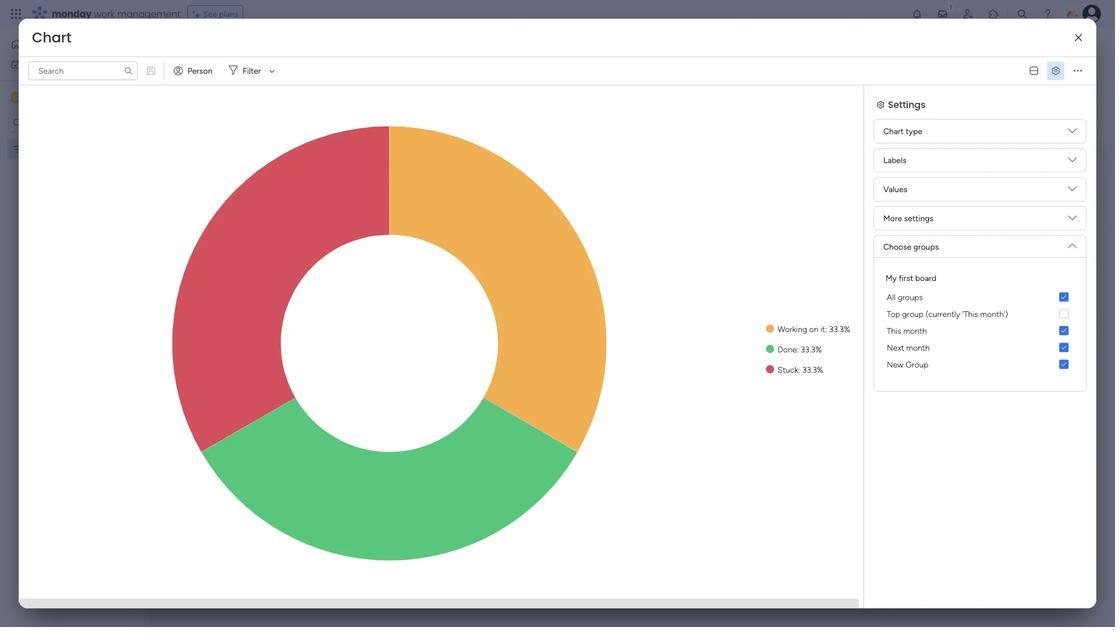 Task type: describe. For each thing, give the bounding box(es) containing it.
plans
[[219, 9, 238, 19]]

monday
[[52, 7, 92, 20]]

all groups
[[887, 292, 923, 302]]

groups for all groups
[[898, 292, 923, 302]]

settings
[[905, 214, 934, 223]]

group
[[903, 309, 924, 319]]

group
[[906, 360, 929, 370]]

next
[[887, 343, 905, 353]]

my for my first board group containing my first board
[[886, 273, 897, 283]]

my first board group containing this month
[[884, 323, 1077, 373]]

project
[[200, 72, 226, 82]]

my work
[[26, 59, 56, 69]]

choose groups
[[884, 242, 939, 252]]

dapulse dropdown down arrow image for choose groups
[[1069, 237, 1077, 250]]

first for my first board field
[[203, 38, 228, 57]]

more settings
[[884, 214, 934, 223]]

Filter dashboard by text search field
[[28, 62, 138, 80]]

new for new group
[[887, 360, 904, 370]]

new for new project
[[181, 72, 198, 82]]

this month
[[887, 326, 928, 336]]

choose
[[884, 242, 912, 252]]

all
[[887, 292, 896, 302]]

my first board for my first board field
[[180, 38, 272, 57]]

person
[[188, 66, 213, 76]]

chart type
[[884, 126, 923, 136]]

my first board element containing top group (currently 'this month')
[[884, 306, 1077, 323]]

type
[[906, 126, 923, 136]]

'this
[[963, 309, 979, 319]]

top group (currently 'this month')
[[887, 309, 1009, 319]]

(currently
[[926, 309, 961, 319]]

workspace image
[[11, 92, 23, 104]]

v2 settings line image
[[1053, 67, 1061, 75]]

month for this month
[[904, 326, 928, 336]]

notifications image
[[912, 8, 923, 20]]

work for monday
[[94, 7, 115, 20]]

main workspace
[[27, 92, 95, 103]]

0 vertical spatial :
[[826, 324, 828, 334]]

my work button
[[7, 55, 125, 74]]

dapulse dropdown down arrow image for labels
[[1069, 156, 1077, 169]]

chart for chart type
[[884, 126, 904, 136]]

my first board heading
[[886, 272, 937, 284]]

my first board for my first board group containing my first board
[[886, 273, 937, 283]]

2 dapulse dropdown down arrow image from the top
[[1069, 185, 1077, 198]]

home
[[27, 39, 49, 49]]

see
[[203, 9, 217, 19]]

Chart field
[[29, 28, 74, 47]]

dapulse x slim image
[[1076, 34, 1083, 42]]

my inside button
[[26, 59, 37, 69]]

inbox image
[[937, 8, 949, 20]]

done
[[778, 345, 797, 355]]

see plans button
[[188, 5, 244, 23]]

monday work management
[[52, 7, 181, 20]]

this
[[887, 326, 902, 336]]

search everything image
[[1017, 8, 1029, 20]]

person button
[[169, 62, 220, 80]]

my first board group containing my first board
[[884, 272, 1077, 373]]

0 vertical spatial 33.3%
[[830, 324, 851, 334]]

see plans
[[203, 9, 238, 19]]

: for stuck : 33.3%
[[799, 365, 801, 375]]

top
[[887, 309, 901, 319]]



Task type: locate. For each thing, give the bounding box(es) containing it.
new group
[[887, 360, 929, 370]]

0 vertical spatial first
[[203, 38, 228, 57]]

working on it : 33.3%
[[778, 324, 851, 334]]

0 horizontal spatial work
[[39, 59, 56, 69]]

search image
[[124, 66, 133, 76]]

apps image
[[989, 8, 1000, 20]]

2 vertical spatial dapulse dropdown down arrow image
[[1069, 214, 1077, 227]]

2 my first board group from the top
[[884, 323, 1077, 373]]

done : 33.3%
[[778, 345, 822, 355]]

None search field
[[28, 62, 138, 80]]

more dots image
[[1075, 67, 1083, 75]]

chart up my work
[[32, 28, 72, 47]]

first inside field
[[203, 38, 228, 57]]

33.3%
[[830, 324, 851, 334], [801, 345, 822, 355], [803, 365, 824, 375]]

0 horizontal spatial my first board
[[180, 38, 272, 57]]

2 my first board element from the top
[[884, 306, 1077, 323]]

0 horizontal spatial new
[[181, 72, 198, 82]]

2 dapulse dropdown down arrow image from the top
[[1069, 237, 1077, 250]]

board for my first board group containing my first board
[[916, 273, 937, 283]]

board for my first board field
[[231, 38, 272, 57]]

0 vertical spatial my first board
[[180, 38, 272, 57]]

settings
[[889, 98, 926, 111]]

first
[[203, 38, 228, 57], [899, 273, 914, 283]]

2 vertical spatial :
[[799, 365, 801, 375]]

:
[[826, 324, 828, 334], [797, 345, 799, 355], [799, 365, 801, 375]]

arrow down image
[[265, 64, 279, 78]]

1 horizontal spatial first
[[899, 273, 914, 283]]

33.3% down 'on'
[[801, 345, 822, 355]]

my first board
[[180, 38, 272, 57], [886, 273, 937, 283]]

my first board element containing all groups
[[884, 289, 1077, 306]]

month for next month
[[907, 343, 930, 353]]

work
[[94, 7, 115, 20], [39, 59, 56, 69]]

0 horizontal spatial board
[[231, 38, 272, 57]]

0 horizontal spatial chart
[[32, 28, 72, 47]]

main content
[[154, 141, 1116, 628]]

m
[[13, 93, 20, 103]]

working
[[778, 324, 808, 334]]

new down next
[[887, 360, 904, 370]]

chart left type
[[884, 126, 904, 136]]

this month option
[[884, 323, 1077, 339]]

Search field
[[344, 69, 379, 86]]

board up filter popup button
[[231, 38, 272, 57]]

more
[[884, 214, 903, 223]]

1 dapulse dropdown down arrow image from the top
[[1069, 156, 1077, 169]]

groups right choose at the top right of page
[[914, 242, 939, 252]]

chart for chart
[[32, 28, 72, 47]]

new left the project
[[181, 72, 198, 82]]

work for my
[[39, 59, 56, 69]]

0 vertical spatial month
[[904, 326, 928, 336]]

dapulse dropdown down arrow image for settings
[[1069, 214, 1077, 227]]

first up person
[[203, 38, 228, 57]]

1 vertical spatial month
[[907, 343, 930, 353]]

board inside my first board field
[[231, 38, 272, 57]]

33.3% for done : 33.3%
[[801, 345, 822, 355]]

my first board element up 'this
[[884, 289, 1077, 306]]

groups
[[914, 242, 939, 252], [898, 292, 923, 302]]

0 horizontal spatial first
[[203, 38, 228, 57]]

next month option
[[884, 339, 1077, 356]]

: down done : 33.3%
[[799, 365, 801, 375]]

my inside heading
[[886, 273, 897, 283]]

on
[[810, 324, 819, 334]]

1 vertical spatial work
[[39, 59, 56, 69]]

new inside new project button
[[181, 72, 198, 82]]

new
[[181, 72, 198, 82], [887, 360, 904, 370]]

0 vertical spatial work
[[94, 7, 115, 20]]

1 vertical spatial my
[[26, 59, 37, 69]]

1 vertical spatial new
[[887, 360, 904, 370]]

0 vertical spatial board
[[231, 38, 272, 57]]

my first board element up 'next month' option
[[884, 306, 1077, 323]]

1 vertical spatial 33.3%
[[801, 345, 822, 355]]

new project button
[[176, 68, 231, 87]]

my first board inside field
[[180, 38, 272, 57]]

board up all groups
[[916, 273, 937, 283]]

my first board inside group
[[886, 273, 937, 283]]

work inside button
[[39, 59, 56, 69]]

my up all at the top right of page
[[886, 273, 897, 283]]

filter
[[243, 66, 261, 76]]

month')
[[981, 309, 1009, 319]]

first up all groups
[[899, 273, 914, 283]]

my first board element
[[884, 289, 1077, 306], [884, 306, 1077, 323]]

v2 split view image
[[1030, 67, 1039, 75]]

1 my first board group from the top
[[884, 272, 1077, 373]]

0 vertical spatial groups
[[914, 242, 939, 252]]

my inside field
[[180, 38, 199, 57]]

1 horizontal spatial my first board
[[886, 273, 937, 283]]

2 vertical spatial 33.3%
[[803, 365, 824, 375]]

1 image
[[946, 1, 957, 14]]

1 vertical spatial :
[[797, 345, 799, 355]]

dapulse dropdown down arrow image
[[1069, 156, 1077, 169], [1069, 237, 1077, 250]]

filter button
[[224, 62, 279, 80]]

: right 'on'
[[826, 324, 828, 334]]

angle down image
[[236, 73, 242, 82]]

help image
[[1043, 8, 1054, 20]]

invite members image
[[963, 8, 975, 20]]

: up stuck : 33.3%
[[797, 345, 799, 355]]

stuck : 33.3%
[[778, 365, 824, 375]]

2 horizontal spatial my
[[886, 273, 897, 283]]

0 vertical spatial my
[[180, 38, 199, 57]]

dapulse dropdown down arrow image for type
[[1069, 127, 1077, 140]]

workspace
[[49, 92, 95, 103]]

33.3% down done : 33.3%
[[803, 365, 824, 375]]

board
[[231, 38, 272, 57], [916, 273, 937, 283]]

1 vertical spatial groups
[[898, 292, 923, 302]]

new group option
[[884, 356, 1077, 373]]

1 vertical spatial board
[[916, 273, 937, 283]]

My first board field
[[177, 38, 275, 58]]

groups for choose groups
[[914, 242, 939, 252]]

work right monday
[[94, 7, 115, 20]]

new project
[[181, 72, 226, 82]]

1 vertical spatial dapulse dropdown down arrow image
[[1069, 185, 1077, 198]]

33.3% right it
[[830, 324, 851, 334]]

workspace selection element
[[11, 91, 97, 106]]

my up person popup button
[[180, 38, 199, 57]]

dapulse dropdown down arrow image
[[1069, 127, 1077, 140], [1069, 185, 1077, 198], [1069, 214, 1077, 227]]

john smith image
[[1083, 5, 1102, 23]]

month up group
[[907, 343, 930, 353]]

board inside my first board heading
[[916, 273, 937, 283]]

new inside "option"
[[887, 360, 904, 370]]

work down home
[[39, 59, 56, 69]]

2 vertical spatial my
[[886, 273, 897, 283]]

0 horizontal spatial my
[[26, 59, 37, 69]]

option
[[0, 139, 148, 141]]

management
[[117, 7, 181, 20]]

1 dapulse dropdown down arrow image from the top
[[1069, 127, 1077, 140]]

my first board group
[[884, 272, 1077, 373], [884, 323, 1077, 373]]

1 vertical spatial first
[[899, 273, 914, 283]]

groups up group
[[898, 292, 923, 302]]

1 vertical spatial dapulse dropdown down arrow image
[[1069, 237, 1077, 250]]

my
[[180, 38, 199, 57], [26, 59, 37, 69], [886, 273, 897, 283]]

my for my first board field
[[180, 38, 199, 57]]

it
[[821, 324, 826, 334]]

1 horizontal spatial board
[[916, 273, 937, 283]]

my first board up the project
[[180, 38, 272, 57]]

1 my first board element from the top
[[884, 289, 1077, 306]]

1 horizontal spatial new
[[887, 360, 904, 370]]

my first board up all groups
[[886, 273, 937, 283]]

next month
[[887, 343, 930, 353]]

1 vertical spatial my first board
[[886, 273, 937, 283]]

select product image
[[10, 8, 22, 20]]

1 horizontal spatial chart
[[884, 126, 904, 136]]

first for my first board group containing my first board
[[899, 273, 914, 283]]

0 vertical spatial new
[[181, 72, 198, 82]]

month
[[904, 326, 928, 336], [907, 343, 930, 353]]

1 horizontal spatial my
[[180, 38, 199, 57]]

home button
[[7, 35, 125, 53]]

labels
[[884, 155, 907, 165]]

values
[[884, 185, 908, 194]]

1 horizontal spatial work
[[94, 7, 115, 20]]

0 vertical spatial chart
[[32, 28, 72, 47]]

0 vertical spatial dapulse dropdown down arrow image
[[1069, 156, 1077, 169]]

: for done : 33.3%
[[797, 345, 799, 355]]

month down group
[[904, 326, 928, 336]]

first inside heading
[[899, 273, 914, 283]]

my down home
[[26, 59, 37, 69]]

chart
[[32, 28, 72, 47], [884, 126, 904, 136]]

list box
[[0, 137, 148, 316]]

1 vertical spatial chart
[[884, 126, 904, 136]]

3 dapulse dropdown down arrow image from the top
[[1069, 214, 1077, 227]]

33.3% for stuck : 33.3%
[[803, 365, 824, 375]]

0 vertical spatial dapulse dropdown down arrow image
[[1069, 127, 1077, 140]]

stuck
[[778, 365, 799, 375]]

main
[[27, 92, 47, 103]]



Task type: vqa. For each thing, say whether or not it's contained in the screenshot.
rightmost and
no



